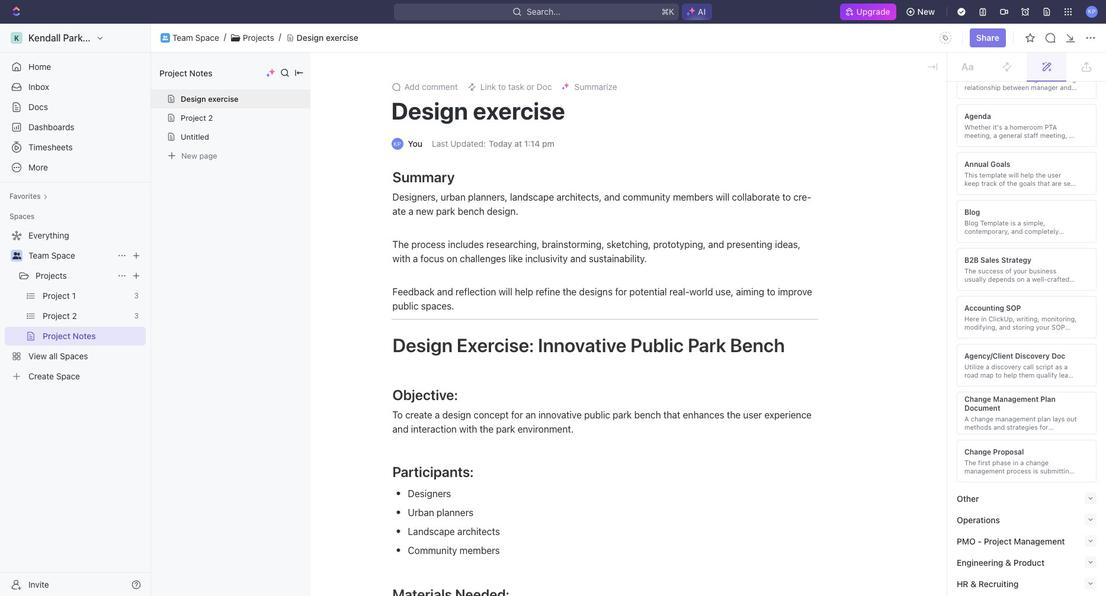 Task type: describe. For each thing, give the bounding box(es) containing it.
team for user group image
[[28, 251, 49, 261]]

3 for 1
[[134, 291, 139, 300]]

members inside designers, urban planners, landscape architects, and community members will collaborate to cre ate a new park bench design.
[[673, 192, 713, 203]]

and inside change management plan document a change management plan lays out methods and strategies for effecting change.
[[993, 424, 1005, 431]]

more button
[[5, 158, 146, 177]]

the inside feedback and reflection will help refine the designs for potential real-world use, aiming to improve public spaces.
[[563, 287, 577, 297]]

dashboards link
[[5, 118, 146, 137]]

project notes link
[[43, 327, 143, 346]]

timesheets
[[28, 142, 73, 152]]

last
[[432, 139, 448, 149]]

urban
[[408, 508, 434, 518]]

view all spaces
[[28, 351, 88, 361]]

0 vertical spatial projects
[[243, 32, 274, 42]]

engineering & product
[[957, 558, 1045, 568]]

focus
[[420, 254, 444, 264]]

project right -
[[984, 536, 1012, 547]]

with inside the process includes researching, brainstorming, sketching, prototyping, and presenting ideas, with a focus on challenges like inclusivity and sustainability.
[[392, 254, 410, 264]]

link to task or doc
[[480, 82, 552, 92]]

to create a design concept for an innovative public park bench that enhances the user experience and interaction with the park environment.
[[392, 410, 814, 435]]

sketching,
[[607, 239, 651, 250]]

-
[[978, 536, 982, 547]]

change for change proposal
[[964, 448, 991, 456]]

2 inside project 2 link
[[72, 311, 77, 321]]

space inside create space link
[[56, 371, 80, 382]]

upgrade link
[[840, 4, 896, 20]]

an
[[526, 410, 536, 421]]

create
[[28, 371, 54, 382]]

project 1 link
[[43, 287, 129, 306]]

hr & recruiting
[[957, 579, 1019, 589]]

favorites
[[9, 192, 41, 201]]

1 horizontal spatial spaces
[[60, 351, 88, 361]]

feedback
[[392, 287, 435, 297]]

link to task or doc button
[[463, 79, 557, 95]]

for inside to create a design concept for an innovative public park bench that enhances the user experience and interaction with the park environment.
[[511, 410, 523, 421]]

doc inside dropdown button
[[537, 82, 552, 92]]

experience
[[764, 410, 812, 421]]

1 vertical spatial the
[[727, 410, 741, 421]]

real-
[[669, 287, 689, 297]]

1 horizontal spatial design exercise
[[297, 32, 358, 42]]

b2b sales strategy
[[964, 256, 1031, 265]]

change.
[[994, 432, 1019, 440]]

home link
[[5, 57, 146, 76]]

pmo - project management
[[957, 536, 1065, 547]]

page
[[199, 151, 217, 160]]

pm
[[542, 139, 554, 149]]

search...
[[527, 7, 560, 17]]

aiming
[[736, 287, 764, 297]]

goals
[[991, 160, 1010, 169]]

view all spaces link
[[5, 347, 143, 366]]

parks's
[[63, 33, 95, 43]]

cre
[[793, 192, 811, 203]]

or
[[527, 82, 534, 92]]

to inside designers, urban planners, landscape architects, and community members will collaborate to cre ate a new park bench design.
[[782, 192, 791, 203]]

everything link
[[5, 226, 143, 245]]

you
[[408, 139, 422, 149]]

user group image
[[12, 252, 21, 259]]

environment.
[[518, 424, 574, 435]]

other
[[957, 494, 979, 504]]

bench
[[730, 334, 785, 357]]

sop
[[1006, 304, 1021, 313]]

community members
[[408, 546, 500, 556]]

project notes inside sidebar navigation
[[43, 331, 96, 341]]

will inside designers, urban planners, landscape architects, and community members will collaborate to cre ate a new park bench design.
[[716, 192, 729, 203]]

methods
[[964, 424, 992, 431]]

annual goals
[[964, 160, 1010, 169]]

timesheets link
[[5, 138, 146, 157]]

management inside change management plan document a change management plan lays out methods and strategies for effecting change.
[[993, 395, 1039, 404]]

0 vertical spatial projects link
[[243, 32, 274, 43]]

researching,
[[486, 239, 539, 250]]

objective:
[[392, 387, 458, 403]]

plan
[[1041, 395, 1056, 404]]

space for user group icon
[[195, 32, 219, 42]]

discovery
[[1015, 352, 1050, 360]]

exercise for project 2
[[208, 94, 239, 104]]

kendall parks's workspace, , element
[[11, 32, 23, 44]]

design exercise for project 2
[[181, 94, 239, 104]]

community
[[623, 192, 670, 203]]

project 1
[[43, 291, 76, 301]]

project left 1
[[43, 291, 70, 301]]

k
[[14, 33, 19, 42]]

user
[[743, 410, 762, 421]]

refine
[[536, 287, 560, 297]]

0 horizontal spatial projects link
[[36, 267, 113, 286]]

and inside designers, urban planners, landscape architects, and community members will collaborate to cre ate a new park bench design.
[[604, 192, 620, 203]]

urban
[[441, 192, 466, 203]]

designers,
[[392, 192, 438, 203]]

enhances
[[683, 410, 724, 421]]

operations
[[957, 515, 1000, 525]]

& for engineering
[[1005, 558, 1011, 568]]

a inside designers, urban planners, landscape architects, and community members will collaborate to cre ate a new park bench design.
[[408, 206, 413, 217]]

feedback and reflection will help refine the designs for potential real-world use, aiming to improve public spaces.
[[392, 287, 815, 312]]

annual
[[964, 160, 989, 169]]

1 horizontal spatial project 2
[[181, 113, 213, 123]]

out
[[1067, 415, 1077, 423]]

today
[[489, 139, 512, 149]]

project 2 link
[[43, 307, 129, 326]]

prototyping,
[[653, 239, 706, 250]]

change
[[971, 415, 994, 423]]

designs
[[579, 287, 613, 297]]

3 for 2
[[134, 312, 139, 321]]

1 vertical spatial management
[[1014, 536, 1065, 547]]

exercise for designers, urban planners, landscape architects, and community members will collaborate to cre ate a new park bench design.
[[473, 97, 565, 124]]

summarize
[[574, 82, 617, 92]]

recruiting
[[979, 579, 1019, 589]]

team space link for user group icon
[[172, 32, 219, 43]]

accounting sop
[[964, 304, 1021, 313]]

user group image
[[162, 35, 168, 40]]

at
[[514, 139, 522, 149]]

that
[[663, 410, 680, 421]]

link
[[480, 82, 496, 92]]

lays
[[1053, 415, 1065, 423]]

bench inside to create a design concept for an innovative public park bench that enhances the user experience and interaction with the park environment.
[[634, 410, 661, 421]]

a inside to create a design concept for an innovative public park bench that enhances the user experience and interaction with the park environment.
[[435, 410, 440, 421]]

⌘k
[[661, 7, 674, 17]]

docs link
[[5, 98, 146, 117]]

sales
[[981, 256, 999, 265]]



Task type: vqa. For each thing, say whether or not it's contained in the screenshot.
Personal List link
no



Task type: locate. For each thing, give the bounding box(es) containing it.
0 vertical spatial space
[[195, 32, 219, 42]]

change for change management plan document a change management plan lays out methods and strategies for effecting change.
[[964, 395, 991, 404]]

1 vertical spatial project notes
[[43, 331, 96, 341]]

1 horizontal spatial public
[[584, 410, 610, 421]]

dropdown menu image
[[936, 28, 955, 47]]

0 vertical spatial change
[[964, 395, 991, 404]]

blog
[[964, 208, 980, 217]]

to inside dropdown button
[[498, 82, 506, 92]]

ai
[[698, 7, 706, 17]]

team space for user group icon
[[172, 32, 219, 42]]

the down concept
[[480, 424, 494, 435]]

and down to
[[392, 424, 409, 435]]

home
[[28, 62, 51, 72]]

change down effecting
[[964, 448, 991, 456]]

project 2 down project 1
[[43, 311, 77, 321]]

2 vertical spatial a
[[435, 410, 440, 421]]

1 vertical spatial a
[[413, 254, 418, 264]]

0 vertical spatial 3
[[134, 291, 139, 300]]

new right upgrade
[[917, 7, 935, 17]]

2 3 from the top
[[134, 312, 139, 321]]

spaces
[[9, 212, 35, 221], [60, 351, 88, 361]]

1 vertical spatial with
[[459, 424, 477, 435]]

kp
[[1088, 8, 1096, 15], [393, 140, 401, 148]]

new inside button
[[917, 7, 935, 17]]

create
[[405, 410, 432, 421]]

2 horizontal spatial design exercise
[[391, 97, 565, 124]]

design.
[[487, 206, 518, 217]]

a inside the process includes researching, brainstorming, sketching, prototyping, and presenting ideas, with a focus on challenges like inclusivity and sustainability.
[[413, 254, 418, 264]]

will inside feedback and reflection will help refine the designs for potential real-world use, aiming to improve public spaces.
[[499, 287, 512, 297]]

a left new
[[408, 206, 413, 217]]

the process includes researching, brainstorming, sketching, prototyping, and presenting ideas, with a focus on challenges like inclusivity and sustainability.
[[392, 239, 803, 264]]

add comment
[[404, 82, 458, 92]]

concept
[[474, 410, 509, 421]]

projects inside sidebar navigation
[[36, 271, 67, 281]]

with inside to create a design concept for an innovative public park bench that enhances the user experience and interaction with the park environment.
[[459, 424, 477, 435]]

2 change from the top
[[964, 448, 991, 456]]

reflection
[[456, 287, 496, 297]]

2 vertical spatial to
[[767, 287, 775, 297]]

project 2
[[181, 113, 213, 123], [43, 311, 77, 321]]

change up change
[[964, 395, 991, 404]]

innovative
[[538, 334, 627, 357]]

0 horizontal spatial new
[[181, 151, 197, 160]]

workspace
[[98, 33, 147, 43]]

1 horizontal spatial project notes
[[159, 68, 213, 78]]

inbox
[[28, 82, 49, 92]]

1 horizontal spatial to
[[767, 287, 775, 297]]

new
[[416, 206, 434, 217]]

bench
[[458, 206, 484, 217], [634, 410, 661, 421]]

2 vertical spatial park
[[496, 424, 515, 435]]

bench left that
[[634, 410, 661, 421]]

bench inside designers, urban planners, landscape architects, and community members will collaborate to cre ate a new park bench design.
[[458, 206, 484, 217]]

challenges
[[460, 254, 506, 264]]

0 vertical spatial team
[[172, 32, 193, 42]]

spaces down favorites
[[9, 212, 35, 221]]

help
[[515, 287, 533, 297]]

0 vertical spatial will
[[716, 192, 729, 203]]

all
[[49, 351, 58, 361]]

0 vertical spatial spaces
[[9, 212, 35, 221]]

engineering
[[957, 558, 1003, 568]]

1 vertical spatial new
[[181, 151, 197, 160]]

management
[[995, 415, 1036, 423]]

1 vertical spatial change
[[964, 448, 991, 456]]

team space right user group icon
[[172, 32, 219, 42]]

new left page
[[181, 151, 197, 160]]

the left user on the right of page
[[727, 410, 741, 421]]

project down user group icon
[[159, 68, 187, 78]]

0 vertical spatial doc
[[537, 82, 552, 92]]

1 vertical spatial 3
[[134, 312, 139, 321]]

0 vertical spatial management
[[993, 395, 1039, 404]]

agenda
[[964, 112, 991, 121]]

architects,
[[557, 192, 602, 203]]

0 horizontal spatial park
[[436, 206, 455, 217]]

park
[[436, 206, 455, 217], [613, 410, 632, 421], [496, 424, 515, 435]]

2 horizontal spatial the
[[727, 410, 741, 421]]

public inside feedback and reflection will help refine the designs for potential real-world use, aiming to improve public spaces.
[[392, 301, 419, 312]]

0 vertical spatial park
[[436, 206, 455, 217]]

team space inside sidebar navigation
[[28, 251, 75, 261]]

project up untitled
[[181, 113, 206, 123]]

0 vertical spatial kp
[[1088, 8, 1096, 15]]

designers
[[408, 489, 451, 499]]

1 vertical spatial &
[[971, 579, 976, 589]]

team space down everything
[[28, 251, 75, 261]]

ideas,
[[775, 239, 800, 250]]

b2b
[[964, 256, 979, 265]]

notes inside tree
[[73, 331, 96, 341]]

1 horizontal spatial members
[[673, 192, 713, 203]]

add
[[404, 82, 420, 92]]

to left cre
[[782, 192, 791, 203]]

space right user group icon
[[195, 32, 219, 42]]

1 change from the top
[[964, 395, 991, 404]]

and down brainstorming,
[[570, 254, 586, 264]]

0 vertical spatial with
[[392, 254, 410, 264]]

spaces.
[[421, 301, 454, 312]]

brainstorming,
[[542, 239, 604, 250]]

0 vertical spatial project notes
[[159, 68, 213, 78]]

project notes up view all spaces link
[[43, 331, 96, 341]]

team space
[[172, 32, 219, 42], [28, 251, 75, 261]]

1 horizontal spatial projects link
[[243, 32, 274, 43]]

for inside change management plan document a change management plan lays out methods and strategies for effecting change.
[[1040, 424, 1048, 431]]

0 horizontal spatial kp
[[393, 140, 401, 148]]

proposal
[[993, 448, 1024, 456]]

1 horizontal spatial new
[[917, 7, 935, 17]]

doc right discovery
[[1052, 352, 1065, 360]]

effecting
[[964, 432, 992, 440]]

members down architects
[[460, 546, 500, 556]]

0 vertical spatial new
[[917, 7, 935, 17]]

and left presenting
[[708, 239, 724, 250]]

0 horizontal spatial team space link
[[28, 246, 113, 265]]

space down everything link
[[51, 251, 75, 261]]

0 horizontal spatial team
[[28, 251, 49, 261]]

0 horizontal spatial members
[[460, 546, 500, 556]]

0 horizontal spatial &
[[971, 579, 976, 589]]

kendall parks's workspace
[[28, 33, 147, 43]]

2 horizontal spatial for
[[1040, 424, 1048, 431]]

will left collaborate
[[716, 192, 729, 203]]

1 horizontal spatial kp
[[1088, 8, 1096, 15]]

view
[[28, 351, 47, 361]]

change inside change management plan document a change management plan lays out methods and strategies for effecting change.
[[964, 395, 991, 404]]

team right user group image
[[28, 251, 49, 261]]

tree
[[5, 226, 146, 386]]

designers, urban planners, landscape architects, and community members will collaborate to cre ate a new park bench design.
[[392, 192, 811, 217]]

and right architects,
[[604, 192, 620, 203]]

0 horizontal spatial bench
[[458, 206, 484, 217]]

public inside to create a design concept for an innovative public park bench that enhances the user experience and interaction with the park environment.
[[584, 410, 610, 421]]

& left the 'product'
[[1005, 558, 1011, 568]]

1 horizontal spatial the
[[563, 287, 577, 297]]

1 horizontal spatial team
[[172, 32, 193, 42]]

kendall
[[28, 33, 61, 43]]

2 horizontal spatial to
[[782, 192, 791, 203]]

1 horizontal spatial park
[[496, 424, 515, 435]]

2
[[208, 113, 213, 123], [72, 311, 77, 321]]

1 vertical spatial space
[[51, 251, 75, 261]]

1 vertical spatial team space
[[28, 251, 75, 261]]

0 vertical spatial team space
[[172, 32, 219, 42]]

sustainability.
[[589, 254, 647, 264]]

team for user group icon
[[172, 32, 193, 42]]

for inside feedback and reflection will help refine the designs for potential real-world use, aiming to improve public spaces.
[[615, 287, 627, 297]]

upgrade
[[856, 7, 890, 17]]

for left an
[[511, 410, 523, 421]]

summarize button
[[557, 79, 622, 95]]

a left focus
[[413, 254, 418, 264]]

project 2 up untitled
[[181, 113, 213, 123]]

members
[[673, 192, 713, 203], [460, 546, 500, 556]]

project down project 1
[[43, 311, 70, 321]]

0 horizontal spatial doc
[[537, 82, 552, 92]]

project 2 inside sidebar navigation
[[43, 311, 77, 321]]

inclusivity
[[525, 254, 568, 264]]

public right innovative
[[584, 410, 610, 421]]

0 horizontal spatial team space
[[28, 251, 75, 261]]

new for new page
[[181, 151, 197, 160]]

agency/client
[[964, 352, 1013, 360]]

& right hr
[[971, 579, 976, 589]]

improve
[[778, 287, 812, 297]]

0 horizontal spatial notes
[[73, 331, 96, 341]]

project up view all spaces
[[43, 331, 71, 341]]

members right community
[[673, 192, 713, 203]]

1 3 from the top
[[134, 291, 139, 300]]

change
[[964, 395, 991, 404], [964, 448, 991, 456]]

and up change.
[[993, 424, 1005, 431]]

0 horizontal spatial design exercise
[[181, 94, 239, 104]]

hr
[[957, 579, 968, 589]]

1 vertical spatial project 2
[[43, 311, 77, 321]]

dashboards
[[28, 122, 74, 132]]

doc
[[537, 82, 552, 92], [1052, 352, 1065, 360]]

space down view all spaces link
[[56, 371, 80, 382]]

1 horizontal spatial bench
[[634, 410, 661, 421]]

sidebar navigation
[[0, 24, 153, 597]]

0 vertical spatial notes
[[189, 68, 213, 78]]

1 horizontal spatial doc
[[1052, 352, 1065, 360]]

process
[[411, 239, 446, 250]]

projects link
[[243, 32, 274, 43], [36, 267, 113, 286]]

1 vertical spatial for
[[511, 410, 523, 421]]

world
[[689, 287, 713, 297]]

& for hr
[[971, 579, 976, 589]]

tree inside sidebar navigation
[[5, 226, 146, 386]]

product
[[1014, 558, 1045, 568]]

0 vertical spatial for
[[615, 287, 627, 297]]

public down feedback
[[392, 301, 419, 312]]

doc right the or
[[537, 82, 552, 92]]

0 horizontal spatial project notes
[[43, 331, 96, 341]]

new for new
[[917, 7, 935, 17]]

landscape architects
[[408, 527, 500, 537]]

project notes down user group icon
[[159, 68, 213, 78]]

summary
[[392, 169, 455, 185]]

1 horizontal spatial notes
[[189, 68, 213, 78]]

0 horizontal spatial the
[[480, 424, 494, 435]]

1 vertical spatial projects link
[[36, 267, 113, 286]]

with down the
[[392, 254, 410, 264]]

with down design
[[459, 424, 477, 435]]

team space for user group image
[[28, 251, 75, 261]]

for right designs
[[615, 287, 627, 297]]

design exercise
[[297, 32, 358, 42], [181, 94, 239, 104], [391, 97, 565, 124]]

3
[[134, 291, 139, 300], [134, 312, 139, 321]]

2 down 1
[[72, 311, 77, 321]]

to inside feedback and reflection will help refine the designs for potential real-world use, aiming to improve public spaces.
[[767, 287, 775, 297]]

0 horizontal spatial 2
[[72, 311, 77, 321]]

on
[[447, 254, 457, 264]]

potential
[[629, 287, 667, 297]]

to right aiming
[[767, 287, 775, 297]]

change management plan document a change management plan lays out methods and strategies for effecting change.
[[964, 395, 1077, 440]]

0 vertical spatial the
[[563, 287, 577, 297]]

&
[[1005, 558, 1011, 568], [971, 579, 976, 589]]

tree containing everything
[[5, 226, 146, 386]]

urban planners
[[408, 508, 474, 518]]

2 horizontal spatial park
[[613, 410, 632, 421]]

space for user group image
[[51, 251, 75, 261]]

park down urban
[[436, 206, 455, 217]]

0 horizontal spatial with
[[392, 254, 410, 264]]

0 vertical spatial public
[[392, 301, 419, 312]]

management up the 'product'
[[1014, 536, 1065, 547]]

will left help
[[499, 287, 512, 297]]

1 vertical spatial team
[[28, 251, 49, 261]]

0 vertical spatial to
[[498, 82, 506, 92]]

0 vertical spatial 2
[[208, 113, 213, 123]]

1 vertical spatial park
[[613, 410, 632, 421]]

team space link right user group icon
[[172, 32, 219, 43]]

last updated: today at 1:14 pm
[[432, 139, 554, 149]]

park left that
[[613, 410, 632, 421]]

management
[[993, 395, 1039, 404], [1014, 536, 1065, 547]]

team space link down everything link
[[28, 246, 113, 265]]

and inside feedback and reflection will help refine the designs for potential real-world use, aiming to improve public spaces.
[[437, 287, 453, 297]]

collaborate
[[732, 192, 780, 203]]

bench down 'planners,'
[[458, 206, 484, 217]]

1 vertical spatial spaces
[[60, 351, 88, 361]]

2 vertical spatial for
[[1040, 424, 1048, 431]]

and inside to create a design concept for an innovative public park bench that enhances the user experience and interaction with the park environment.
[[392, 424, 409, 435]]

1 horizontal spatial team space link
[[172, 32, 219, 43]]

management up the management
[[993, 395, 1039, 404]]

3 up the project notes link
[[134, 312, 139, 321]]

park inside designers, urban planners, landscape architects, and community members will collaborate to cre ate a new park bench design.
[[436, 206, 455, 217]]

0 horizontal spatial will
[[499, 287, 512, 297]]

with
[[392, 254, 410, 264], [459, 424, 477, 435]]

like
[[509, 254, 523, 264]]

a up interaction
[[435, 410, 440, 421]]

0 horizontal spatial project 2
[[43, 311, 77, 321]]

community
[[408, 546, 457, 556]]

3 right project 1 link at the left of the page
[[134, 291, 139, 300]]

spaces up create space link
[[60, 351, 88, 361]]

and up spaces.
[[437, 287, 453, 297]]

design exercise for designers, urban planners, landscape architects, and community members will collaborate to cre ate a new park bench design.
[[391, 97, 565, 124]]

team right user group icon
[[172, 32, 193, 42]]

team space link for user group image
[[28, 246, 113, 265]]

1 vertical spatial to
[[782, 192, 791, 203]]

for down plan
[[1040, 424, 1048, 431]]

0 vertical spatial members
[[673, 192, 713, 203]]

team inside sidebar navigation
[[28, 251, 49, 261]]

untitled
[[181, 132, 209, 142]]

1 vertical spatial doc
[[1052, 352, 1065, 360]]

to right link
[[498, 82, 506, 92]]

0 vertical spatial a
[[408, 206, 413, 217]]

1 horizontal spatial with
[[459, 424, 477, 435]]

2 horizontal spatial exercise
[[473, 97, 565, 124]]

1 vertical spatial kp
[[393, 140, 401, 148]]

kp inside dropdown button
[[1088, 8, 1096, 15]]

includes
[[448, 239, 484, 250]]

0 horizontal spatial projects
[[36, 271, 67, 281]]

1 vertical spatial public
[[584, 410, 610, 421]]

1 horizontal spatial will
[[716, 192, 729, 203]]

1 horizontal spatial 2
[[208, 113, 213, 123]]

innovative
[[538, 410, 582, 421]]

1 horizontal spatial exercise
[[326, 32, 358, 42]]

docs
[[28, 102, 48, 112]]

1 horizontal spatial &
[[1005, 558, 1011, 568]]

the right refine
[[563, 287, 577, 297]]

2 up untitled
[[208, 113, 213, 123]]

comment
[[422, 82, 458, 92]]

park down concept
[[496, 424, 515, 435]]

0 horizontal spatial public
[[392, 301, 419, 312]]

0 horizontal spatial for
[[511, 410, 523, 421]]

1 vertical spatial will
[[499, 287, 512, 297]]

1 vertical spatial members
[[460, 546, 500, 556]]

0 horizontal spatial to
[[498, 82, 506, 92]]

0 horizontal spatial spaces
[[9, 212, 35, 221]]



